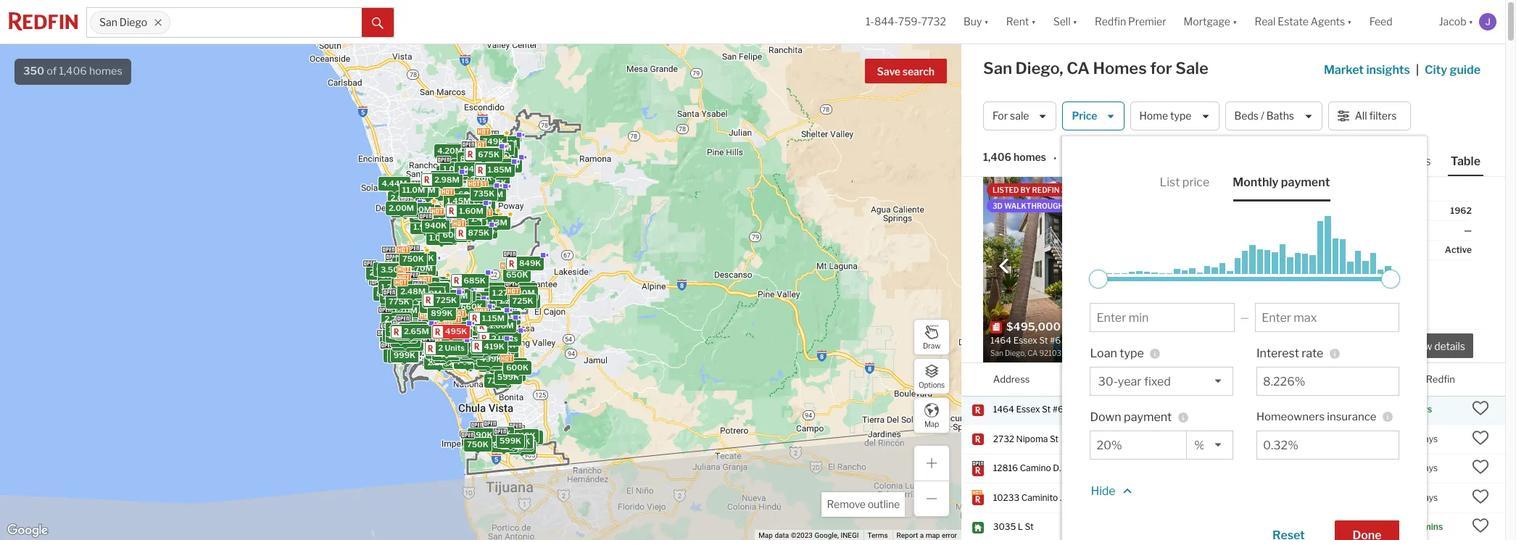 Task type: vqa. For each thing, say whether or not it's contained in the screenshot.
Cherra corresponding to cherra bergman button associated with Cherra Bergman icon
no



Task type: describe. For each thing, give the bounding box(es) containing it.
save
[[877, 65, 901, 78]]

1 horizontal spatial price
[[1149, 373, 1172, 385]]

5.65m
[[470, 323, 496, 333]]

2.15m
[[395, 332, 418, 342]]

rent ▾ button
[[1006, 0, 1036, 44]]

12816
[[993, 463, 1018, 474]]

beds for beds / baths
[[1235, 110, 1259, 122]]

349k
[[475, 294, 497, 304]]

details
[[1435, 340, 1466, 353]]

0 vertical spatial 475k
[[469, 298, 490, 308]]

all filters button
[[1328, 102, 1411, 131]]

0 horizontal spatial 899k
[[396, 203, 418, 213]]

san diego, ca homes for sale
[[983, 59, 1209, 78]]

data
[[775, 532, 789, 540]]

30-year fixed
[[1098, 375, 1171, 389]]

1 vertical spatial 1.15m
[[482, 313, 505, 323]]

1 vertical spatial 735k
[[495, 352, 516, 362]]

1 vertical spatial 849k
[[519, 258, 541, 268]]

  text field for homeowners insurance
[[1263, 439, 1394, 453]]

remove outline button
[[822, 492, 905, 517]]

interest
[[1257, 347, 1300, 360]]

city
[[1425, 63, 1448, 77]]

0 vertical spatial 850k
[[479, 149, 501, 159]]

surabaya
[[1060, 492, 1098, 503]]

1 vertical spatial 429k
[[476, 342, 498, 352]]

1 horizontal spatial san diego
[[1082, 404, 1123, 415]]

1.60m up 810k
[[454, 315, 478, 325]]

5.09m
[[375, 264, 401, 274]]

listed by redfin 3 hrs ago 3d walkthrough
[[993, 186, 1101, 210]]

©2023
[[791, 532, 813, 540]]

1.67m
[[377, 287, 401, 297]]

0 vertical spatial 1,406
[[59, 65, 87, 78]]

of
[[47, 65, 57, 78]]

0 horizontal spatial 1.79m
[[428, 321, 451, 331]]

2 vertical spatial 849k
[[446, 356, 468, 366]]

location
[[1082, 373, 1121, 385]]

jacob
[[1439, 16, 1467, 28]]

filters
[[1370, 110, 1397, 122]]

949k up 312k
[[454, 342, 476, 352]]

925k down 419k
[[482, 352, 504, 362]]

2.05m
[[369, 268, 395, 278]]

312k
[[460, 354, 480, 364]]

payment for monthly payment
[[1281, 176, 1330, 189]]

insights
[[1367, 63, 1411, 77]]

0 horizontal spatial 1.08m
[[413, 294, 437, 304]]

0 vertical spatial 849k
[[452, 224, 474, 234]]

150k
[[503, 437, 524, 447]]

$324/month
[[1288, 244, 1341, 255]]

1 vertical spatial 5.50m
[[388, 254, 413, 264]]

1 vertical spatial baths
[[1271, 373, 1296, 385]]

2.90m
[[369, 269, 394, 279]]

1 vertical spatial 3.35m
[[391, 351, 416, 361]]

2 vertical spatial 700k
[[502, 360, 524, 370]]

1 horizontal spatial price button
[[1149, 363, 1172, 396]]

0 horizontal spatial 830k
[[384, 295, 406, 305]]

map for map
[[925, 420, 939, 428]]

1 horizontal spatial 899k
[[431, 308, 453, 318]]

645k
[[422, 312, 444, 322]]

map for map data ©2023 google, inegi
[[759, 532, 773, 540]]

1 horizontal spatial 480k
[[482, 319, 504, 329]]

0 horizontal spatial 940k
[[425, 221, 447, 231]]

payment for down payment
[[1124, 410, 1172, 424]]

0 horizontal spatial 395k
[[427, 282, 449, 292]]

10233 caminito surabaya link
[[993, 492, 1098, 504]]

2.20m
[[383, 292, 408, 302]]

1 horizontal spatial 490k
[[471, 430, 493, 440]]

0 horizontal spatial 3 units
[[397, 322, 424, 332]]

1.59m
[[429, 347, 453, 357]]

1 horizontal spatial 495k
[[445, 327, 467, 337]]

▾ for jacob ▾
[[1469, 16, 1474, 28]]

1 vertical spatial 940k
[[515, 296, 537, 306]]

rent ▾ button
[[998, 0, 1045, 44]]

year
[[1118, 375, 1142, 389]]

list price element
[[1160, 164, 1210, 202]]

1 horizontal spatial 445k
[[463, 302, 484, 312]]

1.58m
[[442, 347, 466, 357]]

1 horizontal spatial diego
[[1099, 404, 1123, 415]]

▾ for mortgage ▾
[[1233, 16, 1238, 28]]

2 horizontal spatial 1.08m
[[490, 321, 514, 331]]

0 vertical spatial 550k
[[483, 347, 505, 357]]

monthly
[[1233, 176, 1279, 189]]

2.80m
[[389, 331, 414, 341]]

1 vertical spatial 1.05m
[[438, 322, 462, 333]]

scripps ranch
[[1082, 492, 1140, 503]]

6
[[1412, 492, 1417, 503]]

caminito
[[1022, 492, 1058, 503]]

$495,000
[[1149, 404, 1191, 415]]

2 vertical spatial san
[[1082, 404, 1098, 415]]

1.60m down the 625k
[[459, 206, 484, 216]]

470k
[[424, 279, 446, 289]]

2.95m
[[429, 176, 454, 186]]

919k
[[515, 431, 536, 441]]

545k
[[479, 436, 501, 446]]

buy ▾ button
[[964, 0, 989, 44]]

x-out this home image
[[1273, 337, 1290, 355]]

market
[[1324, 63, 1364, 77]]

2 vertical spatial 675k
[[512, 442, 533, 452]]

redfin inside "button"
[[1095, 16, 1126, 28]]

hide
[[1091, 484, 1116, 498]]

0 horizontal spatial 4.00m
[[383, 338, 409, 348]]

2.79m
[[441, 320, 465, 330]]

1.90m up 990k
[[400, 258, 424, 268]]

1 horizontal spatial 960k
[[482, 360, 504, 370]]

homeowners
[[1257, 410, 1325, 424]]

%
[[1195, 439, 1205, 453]]

favorite button image
[[1205, 181, 1230, 205]]

real estate agents ▾ button
[[1246, 0, 1361, 44]]

1 vertical spatial —
[[1241, 311, 1250, 324]]

rent
[[1006, 16, 1029, 28]]

0 vertical spatial 1.08m
[[456, 215, 480, 225]]

remove
[[827, 498, 866, 511]]

1464 essex st #6
[[993, 404, 1064, 415]]

beds for beds
[[1234, 373, 1256, 385]]

299k
[[444, 327, 466, 337]]

$713
[[1367, 522, 1387, 533]]

outline
[[868, 498, 900, 511]]

1 vertical spatial 575k
[[509, 436, 530, 447]]

868k
[[494, 340, 516, 350]]

1 vertical spatial 475k
[[454, 324, 475, 334]]

0 horizontal spatial 495k
[[397, 323, 418, 334]]

1.60m down the 2.98m
[[453, 189, 477, 199]]

1 vertical spatial san
[[983, 59, 1012, 78]]

5 days for poway
[[1412, 463, 1438, 474]]

0 vertical spatial —
[[1464, 225, 1472, 236]]

1 horizontal spatial 620k
[[451, 316, 473, 326]]

submit search image
[[372, 17, 384, 29]]

1.18m
[[483, 324, 505, 334]]

1 vertical spatial 1.03m
[[471, 226, 495, 236]]

0 horizontal spatial 445k
[[435, 292, 457, 302]]

330k
[[473, 327, 495, 337]]

favorite button checkbox
[[1205, 181, 1230, 205]]

4
[[1234, 434, 1239, 444]]

homeowners insurance
[[1257, 410, 1377, 424]]

0 vertical spatial 2.60m
[[492, 312, 518, 322]]

0 vertical spatial 869k
[[470, 222, 492, 232]]

1 horizontal spatial 830k
[[442, 294, 464, 304]]

location button
[[1082, 363, 1121, 396]]

favorite this home image up favorite this home icon
[[1472, 429, 1490, 447]]

del
[[1053, 463, 1067, 474]]

1 vertical spatial 995k
[[456, 357, 478, 367]]

900k
[[441, 298, 463, 308]]

0 horizontal spatial 675k
[[430, 344, 451, 354]]

1 vertical spatial 1.13m
[[488, 284, 510, 295]]

2732 nipoma st
[[993, 434, 1059, 444]]

0 horizontal spatial 500k
[[408, 325, 430, 335]]

0 vertical spatial 1.05m
[[450, 300, 474, 310]]

1 vertical spatial 400k
[[450, 290, 473, 300]]

sq.ft.
[[1307, 373, 1332, 385]]

favorite this home image right hrs
[[1472, 400, 1490, 417]]

0 horizontal spatial 1
[[1160, 320, 1165, 333]]

days for point loma
[[1419, 434, 1438, 444]]

1 vertical spatial 700k
[[458, 344, 480, 354]]

0 vertical spatial 735k
[[474, 189, 495, 199]]

1 vertical spatial 425k
[[477, 343, 498, 353]]

3.70m
[[396, 339, 421, 349]]

1 vertical spatial 2.50m
[[386, 330, 411, 340]]

0 horizontal spatial homes
[[89, 65, 122, 78]]

13
[[1412, 522, 1422, 533]]

350
[[23, 65, 44, 78]]

589k
[[395, 196, 417, 206]]

minimum price slider
[[1090, 270, 1109, 289]]

1.29m
[[433, 323, 457, 333]]

previous button image
[[997, 259, 1012, 273]]

0 vertical spatial 11.0m
[[402, 185, 425, 195]]

0 vertical spatial san
[[99, 16, 117, 29]]

2 vertical spatial 1.15m
[[446, 325, 469, 336]]

list price
[[1160, 176, 1210, 189]]

479k
[[474, 345, 495, 355]]

3 inside listed by redfin 3 hrs ago 3d walkthrough
[[1061, 186, 1066, 194]]

0 vertical spatial 620k
[[425, 283, 447, 294]]

555k
[[445, 220, 466, 230]]

1 vertical spatial 850k
[[468, 324, 490, 334]]

489k
[[438, 350, 460, 360]]

1 horizontal spatial 3 units
[[433, 351, 459, 361]]

1 vertical spatial 2.60m
[[435, 350, 460, 360]]

844-
[[875, 16, 898, 28]]

0 horizontal spatial 480k
[[431, 344, 453, 354]]

1 horizontal spatial 1
[[1184, 320, 1190, 333]]

table button
[[1448, 154, 1484, 176]]

0 vertical spatial 700k
[[493, 148, 515, 158]]

0 vertical spatial 499k
[[472, 323, 494, 333]]

0 vertical spatial price button
[[1063, 102, 1125, 131]]

759-
[[898, 16, 922, 28]]

1.90m up 389k
[[474, 309, 498, 319]]

1.90m down 2.20m
[[384, 306, 409, 316]]

ago
[[1085, 186, 1101, 194]]

1 horizontal spatial $842
[[1367, 404, 1389, 415]]

925k down the 625k
[[451, 219, 473, 229]]

$/sq.ft. button
[[1367, 363, 1400, 396]]

3.20m
[[386, 350, 412, 360]]

0 vertical spatial 4.00m
[[422, 327, 448, 337]]

1 vertical spatial 869k
[[473, 340, 495, 350]]

table
[[1451, 154, 1481, 168]]

450k
[[434, 350, 457, 360]]

5 ▾ from the left
[[1348, 16, 1352, 28]]

google image
[[4, 521, 51, 540]]

down
[[1090, 410, 1122, 424]]

favorite this home image down favorite this home icon
[[1472, 488, 1490, 505]]

0 vertical spatial 425k
[[460, 305, 482, 315]]

1 vertical spatial 499k
[[480, 354, 502, 364]]



Task type: locate. For each thing, give the bounding box(es) containing it.
898k
[[460, 154, 482, 164]]

1 horizontal spatial 395k
[[465, 438, 487, 449]]

0 vertical spatial 650k
[[506, 270, 528, 280]]

0 horizontal spatial redfin
[[1095, 16, 1126, 28]]

options
[[919, 380, 945, 389]]

sell ▾ button
[[1045, 0, 1086, 44]]

5 down 3 hrs at the bottom
[[1412, 434, 1417, 444]]

type for home type
[[1171, 110, 1192, 122]]

0 vertical spatial 960k
[[395, 259, 418, 269]]

address button
[[993, 363, 1030, 396]]

st right l
[[1025, 522, 1034, 533]]

949k up 950k
[[444, 299, 466, 309]]

10233 caminito surabaya
[[993, 492, 1098, 503]]

ranch
[[1115, 492, 1140, 503]]

0 vertical spatial 845k
[[448, 292, 469, 302]]

beds left baths button
[[1234, 373, 1256, 385]]

3.40m
[[395, 341, 421, 351]]

l
[[1018, 522, 1023, 533]]

days right 6
[[1419, 492, 1438, 503]]

0 vertical spatial 429k
[[461, 320, 483, 330]]

4.20m
[[437, 146, 463, 156]]

400k down the 625k
[[444, 220, 467, 230]]

640k
[[430, 341, 453, 351]]

  text field down down payment
[[1097, 439, 1181, 453]]

homes inside 1,406 homes •
[[1014, 151, 1046, 163]]

redfin inside button
[[1426, 373, 1455, 385]]

0 vertical spatial 500k
[[467, 190, 489, 200]]

770k
[[490, 438, 511, 448]]

redfin right on
[[1426, 373, 1455, 385]]

3.35m down 3.70m
[[391, 351, 416, 361]]

550k
[[483, 347, 505, 357], [518, 432, 540, 442]]

550k right 770k
[[518, 432, 540, 442]]

— up beds 'button'
[[1241, 311, 1250, 324]]

960k down 479k
[[482, 360, 504, 370]]

None search field
[[171, 8, 362, 37]]

1 vertical spatial 3.30m
[[413, 211, 438, 221]]

429k
[[461, 320, 483, 330], [476, 342, 498, 352]]

0 horizontal spatial —
[[1241, 311, 1250, 324]]

mins
[[1423, 522, 1443, 533]]

869k down 330k
[[473, 340, 495, 350]]

0 horizontal spatial 490k
[[435, 348, 458, 358]]

1 horizontal spatial 550k
[[518, 432, 540, 442]]

0 vertical spatial 400k
[[444, 220, 467, 230]]

575k right "545k"
[[509, 436, 530, 447]]

map inside button
[[925, 420, 939, 428]]

st for essex
[[1042, 404, 1051, 415]]

2 horizontal spatial 1
[[1271, 404, 1275, 415]]

1,406 inside 1,406 homes •
[[983, 151, 1012, 163]]

949k up 1.99m
[[456, 298, 478, 309]]

1-
[[866, 16, 875, 28]]

agents
[[1311, 16, 1345, 28]]

beds left /
[[1235, 110, 1259, 122]]

jacob ▾
[[1439, 16, 1474, 28]]

1 vertical spatial 960k
[[482, 360, 504, 370]]

▾ right agents
[[1348, 16, 1352, 28]]

2 ▾ from the left
[[1031, 16, 1036, 28]]

baths right /
[[1267, 110, 1295, 122]]

3035 l st
[[993, 522, 1034, 533]]

▾ right "rent"
[[1031, 16, 1036, 28]]

1 horizontal spatial 675k
[[478, 149, 500, 159]]

Enter max text field
[[1262, 311, 1394, 325]]

st for nipoma
[[1050, 434, 1059, 444]]

san diego down the 30-
[[1082, 404, 1123, 415]]

350k
[[423, 297, 445, 307]]

redfin premier button
[[1086, 0, 1175, 44]]

5 days up 6 days
[[1412, 463, 1438, 474]]

550k down 669k
[[483, 347, 505, 357]]

1 vertical spatial 939k
[[477, 357, 499, 368]]

view
[[1409, 340, 1433, 353]]

1 5 days from the top
[[1412, 434, 1438, 444]]

1 horizontal spatial 1.08m
[[456, 215, 480, 225]]

3.45m
[[385, 270, 410, 280]]

0 horizontal spatial 960k
[[395, 259, 418, 269]]

569k
[[438, 351, 460, 362]]

1 vertical spatial redfin
[[1426, 373, 1455, 385]]

1 vertical spatial 650k
[[454, 351, 476, 361]]

price right year
[[1149, 373, 1172, 385]]

930k
[[431, 350, 453, 360]]

user photo image
[[1480, 13, 1497, 30]]

$842 up the hours
[[1318, 205, 1341, 216]]

588 down next button icon
[[1204, 320, 1226, 333]]

1-844-759-7732
[[866, 16, 946, 28]]

925k down 695k
[[485, 178, 507, 188]]

1 vertical spatial 1.09m
[[429, 233, 454, 243]]

homes left •
[[1014, 151, 1046, 163]]

760k
[[442, 318, 463, 329]]

1.90m
[[400, 258, 424, 268], [384, 306, 409, 316], [474, 309, 498, 319]]

1 vertical spatial 4.00m
[[383, 338, 409, 348]]

5 days down hrs
[[1412, 434, 1438, 444]]

620k up 299k
[[451, 316, 473, 326]]

1 vertical spatial san diego
[[1082, 404, 1123, 415]]

0 horizontal spatial 620k
[[425, 283, 447, 294]]

2 days from the top
[[1419, 463, 1438, 474]]

next button image
[[1205, 259, 1220, 273]]

essex
[[1016, 404, 1040, 415]]

report a map error link
[[897, 532, 957, 540]]

0 horizontal spatial 5.50m
[[388, 254, 413, 264]]

960k up 3.45m
[[395, 259, 418, 269]]

3035
[[993, 522, 1016, 533]]

favorite this home image
[[1472, 459, 1490, 476]]

1.25m
[[440, 351, 464, 362]]

0 horizontal spatial 575k
[[428, 314, 449, 324]]

st left #6
[[1042, 404, 1051, 415]]

845k down 765k
[[493, 440, 515, 450]]

down payment
[[1090, 410, 1172, 424]]

0 vertical spatial 1.09m
[[443, 164, 467, 174]]

baths inside button
[[1267, 110, 1295, 122]]

price button right year
[[1149, 363, 1172, 396]]

540k
[[476, 151, 498, 161], [458, 318, 480, 328], [425, 320, 447, 331]]

685k
[[464, 275, 486, 286]]

nipoma
[[1016, 434, 1048, 444]]

st for l
[[1025, 522, 1034, 533]]

baths down interest
[[1271, 373, 1296, 385]]

588 down sq.ft. button
[[1307, 404, 1325, 415]]

2732 nipoma st link
[[993, 434, 1069, 446]]

419k
[[484, 341, 505, 352]]

2.85m
[[385, 284, 410, 294]]

295k
[[435, 352, 457, 362]]

725k
[[462, 220, 483, 231], [463, 221, 484, 231], [436, 295, 457, 305], [512, 296, 534, 306], [460, 302, 481, 312], [435, 315, 456, 325], [487, 376, 508, 386]]

all filters
[[1355, 110, 1397, 122]]

500k down 996k on the left of page
[[467, 190, 489, 200]]

1 horizontal spatial 940k
[[515, 296, 537, 306]]

0 vertical spatial 5.50m
[[439, 168, 465, 178]]

12816 camino del valle link
[[993, 463, 1088, 475]]

sell ▾ button
[[1054, 0, 1078, 44]]

1,406 up listed
[[983, 151, 1012, 163]]

925k
[[485, 178, 507, 188], [451, 219, 473, 229], [489, 315, 511, 325], [482, 352, 504, 362]]

1 horizontal spatial type
[[1171, 110, 1192, 122]]

0 vertical spatial 899k
[[396, 203, 418, 213]]

$2,649,000
[[1149, 434, 1198, 444]]

  text field down rate
[[1263, 375, 1394, 389]]

0 vertical spatial price
[[1072, 110, 1098, 122]]

valle
[[1068, 463, 1088, 474]]

5
[[1412, 434, 1417, 444], [1412, 463, 1417, 474]]

1.20m
[[448, 190, 472, 200], [394, 205, 418, 215], [381, 282, 405, 292], [511, 288, 535, 298], [454, 295, 478, 305], [499, 296, 523, 306], [399, 330, 423, 340], [448, 344, 472, 354]]

draw button
[[914, 319, 950, 355]]

0 vertical spatial 2.50m
[[443, 290, 468, 301]]

1 vertical spatial 5
[[1412, 463, 1417, 474]]

1.13m right the 685k
[[488, 284, 510, 295]]

570k
[[433, 328, 454, 339]]

0 vertical spatial 995k
[[476, 318, 498, 328]]

1.60m
[[453, 189, 477, 199], [459, 206, 484, 216], [454, 315, 478, 325], [389, 324, 413, 335]]

diego down the 30-
[[1099, 404, 1123, 415]]

1.09m down the 920k at left top
[[429, 233, 454, 243]]

1 horizontal spatial 650k
[[506, 270, 528, 280]]

425k up 1.99m
[[460, 305, 482, 315]]

615k
[[433, 343, 454, 353]]

hrs
[[1068, 186, 1083, 194]]

620k up 350k
[[425, 283, 447, 294]]

1 vertical spatial price
[[1149, 373, 1172, 385]]

1.50m
[[406, 291, 430, 301], [414, 305, 439, 315], [450, 318, 474, 328], [398, 328, 422, 338], [431, 349, 456, 359]]

5 for point loma
[[1412, 434, 1417, 444]]

5 days for point loma
[[1412, 434, 1438, 444]]

type inside button
[[1171, 110, 1192, 122]]

type for loan type
[[1120, 347, 1144, 360]]

favorite this home image right mins
[[1472, 517, 1490, 535]]

sale
[[1176, 59, 1209, 78]]

rate
[[1302, 347, 1324, 360]]

3 ▾ from the left
[[1073, 16, 1078, 28]]

map down the options
[[925, 420, 939, 428]]

— down 1962
[[1464, 225, 1472, 236]]

#6
[[1053, 404, 1064, 415]]

1.09m up the 2.98m
[[443, 164, 467, 174]]

▾ for sell ▾
[[1073, 16, 1078, 28]]

400k up 660k
[[450, 290, 473, 300]]

0 horizontal spatial price button
[[1063, 102, 1125, 131]]

2.48m
[[401, 287, 426, 297]]

rent ▾
[[1006, 16, 1036, 28]]

1.94m
[[458, 164, 482, 174]]

464k
[[438, 351, 460, 361]]

500k up 3.70m
[[408, 325, 430, 335]]

maximum price slider
[[1382, 270, 1401, 289]]

843k
[[433, 350, 455, 360]]

445k
[[435, 292, 457, 302], [463, 302, 484, 312]]

diego left remove san diego icon
[[120, 16, 147, 29]]

4 ▾ from the left
[[1233, 16, 1238, 28]]

1.31m
[[481, 189, 503, 199]]

5 up 6
[[1412, 463, 1417, 474]]

days down hrs
[[1419, 434, 1438, 444]]

dialog
[[1063, 136, 1428, 540]]

5 for poway
[[1412, 463, 1417, 474]]

1 ▾ from the left
[[984, 16, 989, 28]]

view details
[[1409, 340, 1466, 353]]

0 vertical spatial 480k
[[482, 319, 504, 329]]

0 horizontal spatial type
[[1120, 347, 1144, 360]]

1 vertical spatial 845k
[[493, 440, 515, 450]]

425k down 669k
[[477, 343, 498, 353]]

beds inside beds / baths button
[[1235, 110, 1259, 122]]

price button down san diego, ca homes for sale
[[1063, 102, 1125, 131]]

1 horizontal spatial 500k
[[467, 190, 489, 200]]

899k up 1.98m
[[396, 203, 418, 213]]

days up 6 days
[[1419, 463, 1438, 474]]

1 vertical spatial days
[[1419, 463, 1438, 474]]

899k down 350k
[[431, 308, 453, 318]]

save search
[[877, 65, 935, 78]]

525k
[[447, 323, 469, 333]]

1 horizontal spatial homes
[[1014, 151, 1046, 163]]

1 days from the top
[[1419, 434, 1438, 444]]

price down ca
[[1072, 110, 1098, 122]]

▾ for buy ▾
[[984, 16, 989, 28]]

3.30m up 1.98m
[[413, 211, 438, 221]]

1.13m down '1.31m'
[[485, 217, 508, 228]]

terms
[[868, 532, 888, 540]]

favorite this home image left the x-out this home icon at the right bottom of page
[[1244, 337, 1261, 355]]

by
[[1021, 186, 1031, 194]]

940k down 325k in the top of the page
[[425, 221, 447, 231]]

home
[[1140, 110, 1168, 122]]

1,406 homes •
[[983, 151, 1057, 164]]

type right the loan
[[1120, 347, 1144, 360]]

1,406 right the of on the left
[[59, 65, 87, 78]]

buy ▾ button
[[955, 0, 998, 44]]

1 vertical spatial 395k
[[465, 438, 487, 449]]

1 horizontal spatial 845k
[[493, 440, 515, 450]]

view details button
[[1401, 334, 1474, 358]]

1 horizontal spatial 1.79m
[[474, 218, 497, 228]]

1 horizontal spatial 1,406
[[983, 151, 1012, 163]]

1 5 from the top
[[1412, 434, 1417, 444]]

▾ for rent ▾
[[1031, 16, 1036, 28]]

map region
[[0, 0, 1050, 540]]

payment right monthly
[[1281, 176, 1330, 189]]

2 vertical spatial 2.50m
[[431, 348, 456, 358]]

1 horizontal spatial 588
[[1307, 404, 1325, 415]]

price inside button
[[1072, 110, 1098, 122]]

925k up 669k
[[489, 315, 511, 325]]

0 vertical spatial 3.30m
[[415, 188, 441, 199]]

price
[[1183, 176, 1210, 189]]

1 vertical spatial 480k
[[431, 344, 453, 354]]

735k down 868k
[[495, 352, 516, 362]]

for sale button
[[983, 102, 1057, 131]]

0 vertical spatial 1.15m
[[416, 280, 439, 290]]

monthly payment element
[[1233, 164, 1330, 202]]

0 vertical spatial redfin
[[1095, 16, 1126, 28]]

all
[[1355, 110, 1367, 122]]

2 5 from the top
[[1412, 463, 1417, 474]]

735k down 996k on the left of page
[[474, 189, 495, 199]]

0 horizontal spatial 650k
[[454, 351, 476, 361]]

0 horizontal spatial 588
[[1204, 320, 1226, 333]]

0 horizontal spatial 1.15m
[[416, 280, 439, 290]]

heading
[[991, 320, 1109, 359]]

1.15m
[[416, 280, 439, 290], [482, 313, 505, 323], [446, 325, 469, 336]]

Enter min text field
[[1097, 311, 1228, 325]]

st right "nipoma"
[[1050, 434, 1059, 444]]

1 vertical spatial map
[[759, 532, 773, 540]]

remove outline
[[827, 498, 900, 511]]

2 vertical spatial days
[[1419, 492, 1438, 503]]

850k
[[479, 149, 501, 159], [468, 324, 490, 334]]

0 vertical spatial $842
[[1318, 205, 1341, 216]]

days for poway
[[1419, 463, 1438, 474]]

0 horizontal spatial payment
[[1124, 410, 1172, 424]]

0 horizontal spatial 845k
[[448, 292, 469, 302]]

1 horizontal spatial 485k
[[471, 430, 492, 440]]

0 vertical spatial map
[[925, 420, 939, 428]]

575k up 740k
[[428, 314, 449, 324]]

3 days from the top
[[1419, 492, 1438, 503]]

beds / baths
[[1235, 110, 1295, 122]]

0 vertical spatial payment
[[1281, 176, 1330, 189]]

▾ right mortgage
[[1233, 16, 1238, 28]]

▾ right sell
[[1073, 16, 1078, 28]]

▾ left user photo
[[1469, 16, 1474, 28]]

list
[[1160, 176, 1180, 189]]

feed
[[1370, 16, 1393, 28]]

869k right 555k
[[470, 222, 492, 232]]

1.60m up 1.88m
[[389, 324, 413, 335]]

  text field for interest rate
[[1263, 375, 1394, 389]]

▾ right buy at the top right of the page
[[984, 16, 989, 28]]

1.10m
[[488, 160, 511, 171], [511, 284, 534, 294], [419, 289, 442, 299], [487, 313, 510, 323], [473, 315, 496, 325]]

san up point
[[1082, 404, 1098, 415]]

845k down the 685k
[[448, 292, 469, 302]]

1 vertical spatial 550k
[[518, 432, 540, 442]]

$842 down $/sq.ft. button
[[1367, 404, 1389, 415]]

1 vertical spatial 490k
[[471, 430, 493, 440]]

0 vertical spatial 1.13m
[[485, 217, 508, 228]]

3.35m up 589k
[[410, 185, 436, 195]]

san left diego,
[[983, 59, 1012, 78]]

2 5 days from the top
[[1412, 463, 1438, 474]]

395k up 350k
[[427, 282, 449, 292]]

2.10m
[[428, 344, 452, 355]]

990k
[[403, 274, 425, 284]]

san diego left remove san diego icon
[[99, 16, 147, 29]]

0 vertical spatial 675k
[[478, 149, 500, 159]]

2.75m
[[386, 288, 410, 299], [462, 310, 487, 320], [385, 314, 409, 324]]

6 ▾ from the left
[[1469, 16, 1474, 28]]

1962
[[1451, 205, 1472, 216]]

875k
[[468, 228, 490, 238], [469, 322, 490, 332], [436, 329, 457, 339]]

  text field down homeowners insurance
[[1263, 439, 1394, 453]]

  text field
[[1263, 375, 1394, 389], [1097, 439, 1181, 453], [1263, 439, 1394, 453]]

homes right the of on the left
[[89, 65, 122, 78]]

payment up $2,649,000
[[1124, 410, 1172, 424]]

remove san diego image
[[154, 18, 163, 27]]

estate
[[1278, 16, 1309, 28]]

1 vertical spatial 11.0m
[[387, 274, 410, 284]]

dialog containing list price
[[1063, 136, 1428, 540]]

favorite this home image
[[1244, 337, 1261, 355], [1472, 400, 1490, 417], [1472, 429, 1490, 447], [1472, 488, 1490, 505], [1472, 517, 1490, 535]]

649k
[[438, 351, 460, 361]]

san left remove san diego icon
[[99, 16, 117, 29]]

map left data
[[759, 532, 773, 540]]

1.27m
[[492, 288, 516, 298]]

photo of 1464 essex st #6, san diego, ca 92103 image
[[983, 177, 1234, 363]]

type right home
[[1171, 110, 1192, 122]]



